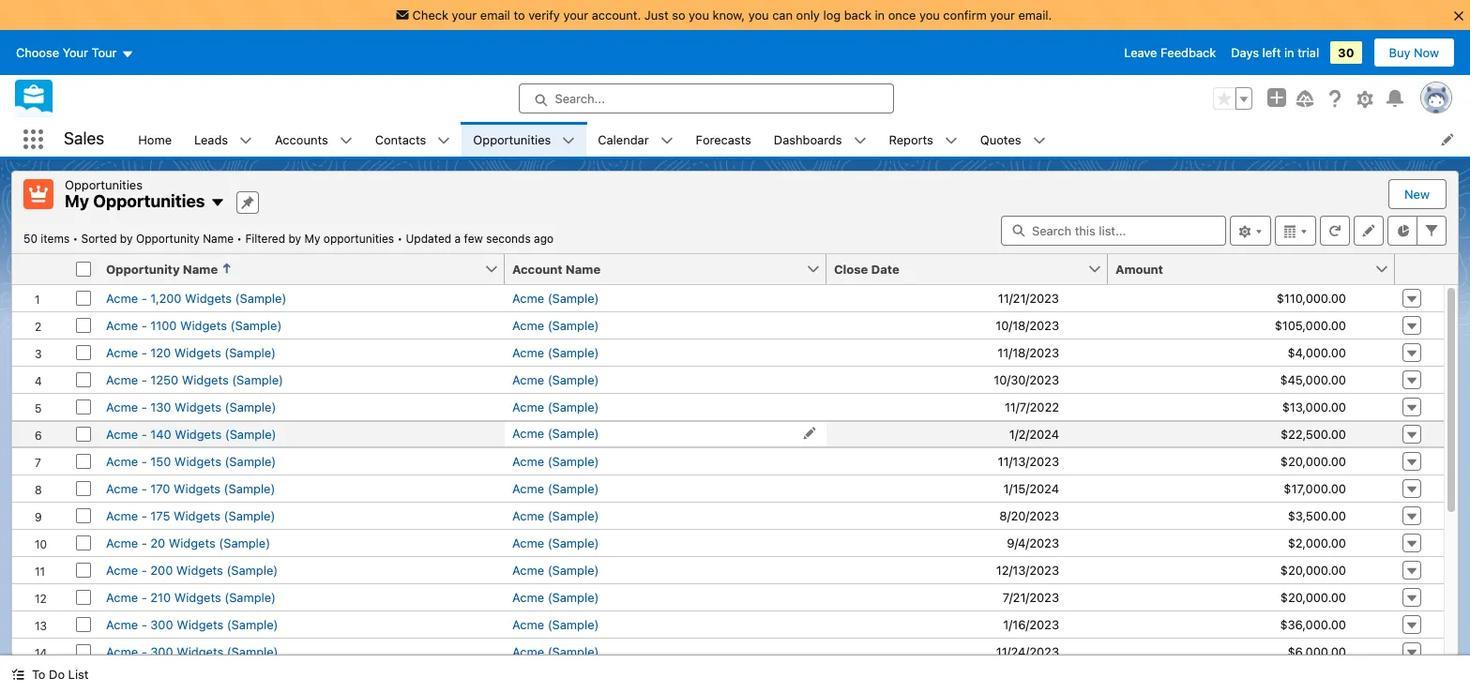 Task type: locate. For each thing, give the bounding box(es) containing it.
1 horizontal spatial you
[[749, 8, 769, 23]]

30
[[1338, 45, 1355, 60]]

2 $20,000.00 from the top
[[1281, 563, 1347, 578]]

to
[[32, 667, 46, 682]]

6 acme (sample) link from the top
[[512, 427, 599, 442]]

2 vertical spatial $20,000.00
[[1281, 590, 1347, 605]]

seconds
[[486, 231, 531, 245]]

1 horizontal spatial my
[[304, 231, 320, 245]]

8 acme (sample) link from the top
[[512, 481, 599, 496]]

3 acme (sample) from the top
[[512, 345, 599, 360]]

text default image left to
[[11, 668, 24, 682]]

widgets for 1/15/2024
[[174, 481, 221, 496]]

text default image inside quotes "list item"
[[1033, 134, 1046, 147]]

acme (sample) for acme - 300 widgets (sample)
[[512, 617, 599, 632]]

acme - 170 widgets (sample)
[[106, 481, 275, 496]]

0 vertical spatial $20,000.00
[[1281, 454, 1347, 469]]

1 vertical spatial $20,000.00
[[1281, 563, 1347, 578]]

4 text default image from the left
[[1033, 134, 1046, 147]]

text default image inside my opportunities|opportunities|list view element
[[211, 195, 226, 210]]

text default image for quotes
[[1033, 134, 1046, 147]]

0 vertical spatial my
[[65, 191, 89, 211]]

0 vertical spatial acme - 300 widgets (sample)
[[106, 617, 278, 632]]

acme for acme - 210 widgets (sample) acme (sample) link
[[512, 590, 544, 605]]

confirm
[[943, 8, 987, 23]]

- for 1/16/2023
[[141, 617, 147, 632]]

9 - from the top
[[141, 508, 147, 523]]

acme (sample)
[[512, 290, 599, 305], [512, 317, 599, 332], [512, 345, 599, 360], [512, 372, 599, 387], [512, 399, 599, 414], [512, 427, 599, 442], [512, 454, 599, 469], [512, 481, 599, 496], [512, 508, 599, 523], [512, 535, 599, 550], [512, 563, 599, 578], [512, 590, 599, 605], [512, 617, 599, 632], [512, 644, 599, 659]]

your right the verify
[[563, 8, 589, 23]]

2 - from the top
[[141, 318, 147, 333]]

0 horizontal spatial •
[[73, 231, 78, 245]]

text default image right accounts on the top left
[[339, 134, 353, 147]]

your
[[452, 8, 477, 23], [563, 8, 589, 23], [990, 8, 1015, 23]]

11/24/2023
[[996, 644, 1060, 659]]

0 vertical spatial in
[[875, 8, 885, 23]]

check
[[413, 8, 449, 23]]

acme - 1100 widgets (sample) link
[[106, 318, 282, 333]]

text default image right reports
[[945, 134, 958, 147]]

1 $20,000.00 from the top
[[1281, 454, 1347, 469]]

11/7/2022
[[1005, 399, 1060, 414]]

text default image
[[239, 134, 253, 147], [339, 134, 353, 147], [562, 134, 576, 147], [660, 134, 673, 147], [211, 195, 226, 210], [11, 668, 24, 682]]

0 horizontal spatial you
[[689, 8, 709, 23]]

-
[[141, 290, 147, 305], [141, 318, 147, 333], [141, 345, 147, 360], [141, 372, 147, 387], [141, 399, 147, 414], [141, 427, 147, 442], [141, 454, 147, 469], [141, 481, 147, 496], [141, 508, 147, 523], [141, 535, 147, 550], [141, 563, 147, 578], [141, 590, 147, 605], [141, 617, 147, 632], [141, 644, 147, 659]]

account name
[[512, 261, 601, 276]]

1 300 from the top
[[150, 617, 173, 632]]

your left email
[[452, 8, 477, 23]]

opportunity name
[[106, 261, 218, 276]]

quotes
[[981, 132, 1022, 147]]

2 horizontal spatial •
[[397, 231, 403, 245]]

2 text default image from the left
[[854, 134, 867, 147]]

acme (sample) for acme - 150 widgets (sample)
[[512, 454, 599, 469]]

opportunity
[[136, 231, 200, 245], [106, 261, 180, 276]]

•
[[73, 231, 78, 245], [237, 231, 242, 245], [397, 231, 403, 245]]

text default image down search...
[[562, 134, 576, 147]]

text default image left 'reports' link
[[854, 134, 867, 147]]

acme - 1250 widgets (sample) link
[[106, 372, 283, 387]]

2 acme (sample) link from the top
[[512, 317, 599, 333]]

acme - 210 widgets (sample)
[[106, 590, 276, 605]]

7 - from the top
[[141, 454, 147, 469]]

home
[[138, 132, 172, 147]]

12 - from the top
[[141, 590, 147, 605]]

0 vertical spatial acme - 300 widgets (sample) link
[[106, 617, 278, 632]]

log
[[823, 8, 841, 23]]

text default image right leads
[[239, 134, 253, 147]]

$4,000.00
[[1288, 345, 1347, 360]]

forecasts
[[696, 132, 752, 147]]

by right filtered
[[288, 231, 301, 245]]

days left in trial
[[1231, 45, 1320, 60]]

4 acme (sample) from the top
[[512, 372, 599, 387]]

1,200
[[150, 290, 182, 305]]

11 - from the top
[[141, 563, 147, 578]]

1 vertical spatial opportunity
[[106, 261, 180, 276]]

leads
[[194, 132, 228, 147]]

5 acme (sample) link from the top
[[512, 399, 599, 414]]

opportunity up opportunity name
[[136, 231, 200, 245]]

12 acme (sample) from the top
[[512, 590, 599, 605]]

acme - 1,200 widgets (sample)
[[106, 290, 287, 305]]

by right "sorted"
[[120, 231, 133, 245]]

acme - 200 widgets (sample)
[[106, 563, 278, 578]]

3 text default image from the left
[[945, 134, 958, 147]]

you right once
[[920, 8, 940, 23]]

170
[[150, 481, 170, 496]]

name inside button
[[566, 261, 601, 276]]

1/2/2024
[[1010, 427, 1060, 442]]

group
[[1213, 87, 1253, 110]]

widgets for 10/30/2023
[[182, 372, 229, 387]]

my opportunities status
[[23, 231, 406, 245]]

opportunity up 1,200 at the top left of the page
[[106, 261, 180, 276]]

0 horizontal spatial your
[[452, 8, 477, 23]]

know,
[[713, 8, 745, 23]]

acme (sample) link for acme - 170 widgets (sample)
[[512, 481, 599, 496]]

1 text default image from the left
[[438, 134, 451, 147]]

$20,000.00 down $22,500.00 on the bottom of the page
[[1281, 454, 1347, 469]]

acme for acme - 150 widgets (sample) link
[[106, 454, 138, 469]]

3 $20,000.00 from the top
[[1281, 590, 1347, 605]]

widgets for 1/16/2023
[[177, 617, 224, 632]]

10 acme (sample) from the top
[[512, 535, 599, 550]]

0 vertical spatial 300
[[150, 617, 173, 632]]

7 acme (sample) link from the top
[[512, 454, 599, 469]]

0 vertical spatial opportunity
[[136, 231, 200, 245]]

text default image
[[438, 134, 451, 147], [854, 134, 867, 147], [945, 134, 958, 147], [1033, 134, 1046, 147]]

1 horizontal spatial •
[[237, 231, 242, 245]]

acme (sample) for acme - 200 widgets (sample)
[[512, 563, 599, 578]]

acme for acme - 170 widgets (sample) link at left bottom
[[106, 481, 138, 496]]

acme - 130 widgets (sample) link
[[106, 399, 276, 414]]

choose your tour
[[16, 45, 117, 60]]

0 horizontal spatial in
[[875, 8, 885, 23]]

10 acme (sample) link from the top
[[512, 535, 599, 550]]

buy now button
[[1373, 38, 1456, 68]]

in right back
[[875, 8, 885, 23]]

acme - 175 widgets (sample) link
[[106, 508, 275, 523]]

acme (sample) for acme - 1,200 widgets (sample)
[[512, 290, 599, 305]]

0 horizontal spatial my
[[65, 191, 89, 211]]

acme for acme - 120 widgets (sample) link
[[106, 345, 138, 360]]

300
[[150, 617, 173, 632], [150, 644, 173, 659]]

widgets for 7/21/2023
[[174, 590, 221, 605]]

amount button
[[1108, 254, 1375, 284]]

11 acme (sample) from the top
[[512, 563, 599, 578]]

14 - from the top
[[141, 644, 147, 659]]

in right left
[[1285, 45, 1295, 60]]

$36,000.00
[[1280, 617, 1347, 632]]

1 vertical spatial my
[[304, 231, 320, 245]]

trial
[[1298, 45, 1320, 60]]

9 acme (sample) link from the top
[[512, 508, 599, 523]]

1 horizontal spatial by
[[288, 231, 301, 245]]

acme for acme (sample) link related to acme - 170 widgets (sample)
[[512, 481, 544, 496]]

$20,000.00
[[1281, 454, 1347, 469], [1281, 563, 1347, 578], [1281, 590, 1347, 605]]

text default image for reports
[[945, 134, 958, 147]]

- for 11/18/2023
[[141, 345, 147, 360]]

account.
[[592, 8, 641, 23]]

acme
[[106, 290, 138, 305], [512, 290, 544, 305], [512, 317, 544, 332], [106, 318, 138, 333], [106, 345, 138, 360], [512, 345, 544, 360], [106, 372, 138, 387], [512, 372, 544, 387], [106, 399, 138, 414], [512, 399, 544, 414], [106, 427, 138, 442], [512, 427, 544, 442], [106, 454, 138, 469], [512, 454, 544, 469], [106, 481, 138, 496], [512, 481, 544, 496], [106, 508, 138, 523], [512, 508, 544, 523], [106, 535, 138, 550], [512, 535, 544, 550], [106, 563, 138, 578], [512, 563, 544, 578], [106, 590, 138, 605], [512, 590, 544, 605], [106, 617, 138, 632], [512, 617, 544, 632], [106, 644, 138, 659], [512, 644, 544, 659]]

acme for acme - 1,200 widgets (sample) link on the top of the page
[[106, 290, 138, 305]]

widgets for 8/20/2023
[[174, 508, 221, 523]]

8 acme (sample) from the top
[[512, 481, 599, 496]]

text default image up my opportunities status
[[211, 195, 226, 210]]

you
[[689, 8, 709, 23], [749, 8, 769, 23], [920, 8, 940, 23]]

feedback
[[1161, 45, 1216, 60]]

- for 9/4/2023
[[141, 535, 147, 550]]

check your email to verify your account. just so you know, you can only log back in once you confirm your email.
[[413, 8, 1052, 23]]

None search field
[[1001, 215, 1227, 245]]

dashboards list item
[[763, 122, 878, 157]]

1 you from the left
[[689, 8, 709, 23]]

left
[[1263, 45, 1281, 60]]

• left filtered
[[237, 231, 242, 245]]

text default image inside accounts list item
[[339, 134, 353, 147]]

text default image right calendar
[[660, 134, 673, 147]]

7 acme (sample) from the top
[[512, 454, 599, 469]]

acme - 140 widgets (sample) link
[[106, 427, 276, 442]]

3 acme (sample) link from the top
[[512, 345, 599, 360]]

4 - from the top
[[141, 372, 147, 387]]

amount element
[[1108, 254, 1407, 285]]

11 acme (sample) link from the top
[[512, 563, 599, 578]]

140
[[150, 427, 171, 442]]

so
[[672, 8, 686, 23]]

13 acme (sample) from the top
[[512, 617, 599, 632]]

none search field inside my opportunities|opportunities|list view element
[[1001, 215, 1227, 245]]

1 horizontal spatial your
[[563, 8, 589, 23]]

acme (sample) for acme - 175 widgets (sample)
[[512, 508, 599, 523]]

filtered
[[245, 231, 285, 245]]

accounts list item
[[264, 122, 364, 157]]

your left email.
[[990, 8, 1015, 23]]

175
[[150, 508, 170, 523]]

9 acme (sample) from the top
[[512, 508, 599, 523]]

$110,000.00
[[1277, 290, 1347, 305]]

opportunities
[[473, 132, 551, 147], [65, 177, 143, 192], [93, 191, 205, 211]]

2 300 from the top
[[150, 644, 173, 659]]

my up items
[[65, 191, 89, 211]]

0 horizontal spatial by
[[120, 231, 133, 245]]

acme for acme - 200 widgets (sample) link
[[106, 563, 138, 578]]

text default image inside leads "list item"
[[239, 134, 253, 147]]

leave
[[1124, 45, 1158, 60]]

8 - from the top
[[141, 481, 147, 496]]

quotes list item
[[969, 122, 1057, 157]]

1 horizontal spatial in
[[1285, 45, 1295, 60]]

my opportunities
[[65, 191, 205, 211]]

1 vertical spatial acme - 300 widgets (sample)
[[106, 644, 278, 659]]

acme - 120 widgets (sample) link
[[106, 345, 276, 360]]

days
[[1231, 45, 1259, 60]]

2 horizontal spatial your
[[990, 8, 1015, 23]]

widgets for 12/13/2023
[[176, 563, 223, 578]]

210
[[150, 590, 171, 605]]

acme for acme (sample) link associated with acme - 130 widgets (sample)
[[512, 399, 544, 414]]

4 acme (sample) link from the top
[[512, 372, 599, 387]]

1 acme (sample) link from the top
[[512, 290, 599, 305]]

cell
[[69, 254, 99, 285]]

you left can
[[749, 8, 769, 23]]

13 - from the top
[[141, 617, 147, 632]]

account name element
[[505, 254, 838, 285]]

text default image inside to do list button
[[11, 668, 24, 682]]

acme for acme - 300 widgets (sample)'s acme (sample) link
[[512, 617, 544, 632]]

- for 1/2/2024
[[141, 427, 147, 442]]

acme - 300 widgets (sample) link
[[106, 617, 278, 632], [106, 644, 278, 659]]

acme for acme (sample) link associated with acme - 120 widgets (sample)
[[512, 345, 544, 360]]

1/16/2023
[[1004, 617, 1060, 632]]

acme (sample) link for acme - 300 widgets (sample)
[[512, 617, 599, 632]]

10 - from the top
[[141, 535, 147, 550]]

13 acme (sample) link from the top
[[512, 617, 599, 632]]

5 - from the top
[[141, 399, 147, 414]]

• left the 'updated'
[[397, 231, 403, 245]]

my up the opportunity name element
[[304, 231, 320, 245]]

widgets for 11/21/2023
[[185, 290, 232, 305]]

my opportunities grid
[[12, 254, 1444, 694]]

list
[[127, 122, 1471, 157]]

11/18/2023
[[998, 345, 1060, 360]]

6 - from the top
[[141, 427, 147, 442]]

acme for acme (sample) link associated with acme - 150 widgets (sample)
[[512, 454, 544, 469]]

2 acme (sample) from the top
[[512, 317, 599, 332]]

my
[[65, 191, 89, 211], [304, 231, 320, 245]]

do
[[49, 667, 65, 682]]

text default image inside the reports list item
[[945, 134, 958, 147]]

1 vertical spatial acme - 300 widgets (sample) link
[[106, 644, 278, 659]]

1 vertical spatial 300
[[150, 644, 173, 659]]

home link
[[127, 122, 183, 157]]

acme for acme (sample) link associated with acme - 200 widgets (sample)
[[512, 563, 544, 578]]

130
[[150, 399, 171, 414]]

calendar list item
[[587, 122, 685, 157]]

close date element
[[827, 254, 1120, 285]]

text default image inside calendar list item
[[660, 134, 673, 147]]

you right 'so'
[[689, 8, 709, 23]]

1 vertical spatial in
[[1285, 45, 1295, 60]]

2 horizontal spatial you
[[920, 8, 940, 23]]

3 you from the left
[[920, 8, 940, 23]]

text default image right contacts
[[438, 134, 451, 147]]

$20,000.00 up the $36,000.00
[[1281, 590, 1347, 605]]

1 your from the left
[[452, 8, 477, 23]]

item number element
[[12, 254, 69, 285]]

text default image inside contacts list item
[[438, 134, 451, 147]]

1 - from the top
[[141, 290, 147, 305]]

$20,000.00 for 7/21/2023
[[1281, 590, 1347, 605]]

widgets for 11/13/2023
[[174, 454, 221, 469]]

acme - 1100 widgets (sample)
[[106, 318, 282, 333]]

name inside button
[[183, 261, 218, 276]]

text default image inside opportunities list item
[[562, 134, 576, 147]]

$20,000.00 down $2,000.00
[[1281, 563, 1347, 578]]

50 items • sorted by opportunity name • filtered by my opportunities • updated a few seconds ago
[[23, 231, 554, 245]]

acme (sample) for acme - 1100 widgets (sample)
[[512, 317, 599, 332]]

acme for acme - 20 widgets (sample)'s acme (sample) link
[[512, 535, 544, 550]]

• right items
[[73, 231, 78, 245]]

name right account
[[566, 261, 601, 276]]

acme for acme (sample) link related to acme - 1100 widgets (sample)
[[512, 317, 544, 332]]

acme (sample) link
[[512, 290, 599, 305], [512, 317, 599, 333], [512, 345, 599, 360], [512, 372, 599, 387], [512, 399, 599, 414], [512, 427, 599, 442], [512, 454, 599, 469], [512, 481, 599, 496], [512, 508, 599, 523], [512, 535, 599, 550], [512, 563, 599, 578], [512, 590, 599, 605], [512, 617, 599, 632], [512, 644, 599, 659]]

to do list button
[[0, 656, 100, 694]]

14 acme (sample) from the top
[[512, 644, 599, 659]]

1 acme (sample) from the top
[[512, 290, 599, 305]]

acme for acme - 1250 widgets (sample) link
[[106, 372, 138, 387]]

contacts
[[375, 132, 426, 147]]

3 - from the top
[[141, 345, 147, 360]]

name up acme - 1,200 widgets (sample) link on the top of the page
[[183, 261, 218, 276]]

5 acme (sample) from the top
[[512, 399, 599, 414]]

12 acme (sample) link from the top
[[512, 590, 599, 605]]

text default image right quotes
[[1033, 134, 1046, 147]]

acme (sample) for acme - 20 widgets (sample)
[[512, 535, 599, 550]]

tour
[[92, 45, 117, 60]]

text default image inside dashboards list item
[[854, 134, 867, 147]]



Task type: vqa. For each thing, say whether or not it's contained in the screenshot.


Task type: describe. For each thing, give the bounding box(es) containing it.
verify
[[529, 8, 560, 23]]

accounts
[[275, 132, 328, 147]]

1 • from the left
[[73, 231, 78, 245]]

close
[[834, 261, 868, 276]]

acme (sample) for acme - 120 widgets (sample)
[[512, 345, 599, 360]]

amount
[[1116, 261, 1164, 276]]

10/30/2023
[[994, 372, 1060, 387]]

acme (sample) link for acme - 210 widgets (sample)
[[512, 590, 599, 605]]

acme (sample) link for acme - 120 widgets (sample)
[[512, 345, 599, 360]]

text default image for opportunities
[[562, 134, 576, 147]]

2 you from the left
[[749, 8, 769, 23]]

account name button
[[505, 254, 806, 284]]

acme for acme - 1250 widgets (sample)'s acme (sample) link
[[512, 372, 544, 387]]

acme - 20 widgets (sample)
[[106, 535, 270, 550]]

acme (sample) link for acme - 200 widgets (sample)
[[512, 563, 599, 578]]

acme (sample) link for acme - 1,200 widgets (sample)
[[512, 290, 599, 305]]

your
[[63, 45, 88, 60]]

leads list item
[[183, 122, 264, 157]]

acme (sample) for acme - 1250 widgets (sample)
[[512, 372, 599, 387]]

updated
[[406, 231, 452, 245]]

9/4/2023
[[1007, 535, 1060, 550]]

1/15/2024
[[1004, 481, 1060, 496]]

email.
[[1019, 8, 1052, 23]]

- for 11/21/2023
[[141, 290, 147, 305]]

cell inside my opportunities grid
[[69, 254, 99, 285]]

a
[[455, 231, 461, 245]]

widgets for 11/7/2022
[[175, 399, 222, 414]]

acme - 120 widgets (sample)
[[106, 345, 276, 360]]

sales
[[64, 129, 104, 149]]

- for 11/13/2023
[[141, 454, 147, 469]]

20
[[150, 535, 165, 550]]

text default image for calendar
[[660, 134, 673, 147]]

sorted
[[81, 231, 117, 245]]

acme - 150 widgets (sample)
[[106, 454, 276, 469]]

buy
[[1389, 45, 1411, 60]]

acme (sample) link for acme - 1250 widgets (sample)
[[512, 372, 599, 387]]

- for 10/18/2023
[[141, 318, 147, 333]]

acme (sample) for acme - 130 widgets (sample)
[[512, 399, 599, 414]]

acme (sample) link for acme - 1100 widgets (sample)
[[512, 317, 599, 333]]

acme for acme - 20 widgets (sample) link
[[106, 535, 138, 550]]

8/20/2023
[[1000, 508, 1060, 523]]

search... button
[[519, 84, 894, 114]]

opportunity inside button
[[106, 261, 180, 276]]

dashboards link
[[763, 122, 854, 157]]

opportunities list item
[[462, 122, 587, 157]]

2 your from the left
[[563, 8, 589, 23]]

acme - 1250 widgets (sample)
[[106, 372, 283, 387]]

- for 1/15/2024
[[141, 481, 147, 496]]

acme for acme - 1100 widgets (sample) link
[[106, 318, 138, 333]]

14 acme (sample) link from the top
[[512, 644, 599, 659]]

action image
[[1395, 254, 1444, 284]]

acme for the acme - 130 widgets (sample) link
[[106, 399, 138, 414]]

3 • from the left
[[397, 231, 403, 245]]

- for 10/30/2023
[[141, 372, 147, 387]]

$22,500.00
[[1281, 427, 1347, 442]]

once
[[888, 8, 916, 23]]

buy now
[[1389, 45, 1440, 60]]

acme - 200 widgets (sample) link
[[106, 563, 278, 578]]

6 acme (sample) from the top
[[512, 427, 599, 442]]

$20,000.00 for 12/13/2023
[[1281, 563, 1347, 578]]

back
[[844, 8, 872, 23]]

accounts link
[[264, 122, 339, 157]]

11/21/2023
[[998, 290, 1060, 305]]

account
[[512, 261, 563, 276]]

12/13/2023
[[996, 563, 1060, 578]]

acme - 130 widgets (sample)
[[106, 399, 276, 414]]

- for 12/13/2023
[[141, 563, 147, 578]]

opportunity name button
[[99, 254, 484, 284]]

$17,000.00
[[1284, 481, 1347, 496]]

acme - 1,200 widgets (sample) link
[[106, 290, 287, 305]]

200
[[150, 563, 173, 578]]

text default image for dashboards
[[854, 134, 867, 147]]

opportunities inside list item
[[473, 132, 551, 147]]

- for 11/7/2022
[[141, 399, 147, 414]]

acme (sample) link for acme - 130 widgets (sample)
[[512, 399, 599, 414]]

contacts list item
[[364, 122, 462, 157]]

widgets for 11/18/2023
[[174, 345, 221, 360]]

widgets for 10/18/2023
[[180, 318, 227, 333]]

close date
[[834, 261, 900, 276]]

$3,500.00
[[1288, 508, 1347, 523]]

acme for acme - 210 widgets (sample) link
[[106, 590, 138, 605]]

acme for acme - 140 widgets (sample) link at the left of the page
[[106, 427, 138, 442]]

reports list item
[[878, 122, 969, 157]]

acme for acme - 175 widgets (sample) acme (sample) link
[[512, 508, 544, 523]]

1 acme - 300 widgets (sample) link from the top
[[106, 617, 278, 632]]

list
[[68, 667, 89, 682]]

leave feedback
[[1124, 45, 1216, 60]]

text default image for contacts
[[438, 134, 451, 147]]

acme - 175 widgets (sample)
[[106, 508, 275, 523]]

text default image for accounts
[[339, 134, 353, 147]]

to
[[514, 8, 525, 23]]

new button
[[1390, 180, 1445, 208]]

just
[[645, 8, 669, 23]]

acme (sample) link for acme - 175 widgets (sample)
[[512, 508, 599, 523]]

calendar link
[[587, 122, 660, 157]]

- for 8/20/2023
[[141, 508, 147, 523]]

name for account name
[[566, 261, 601, 276]]

50
[[23, 231, 38, 245]]

search...
[[555, 91, 605, 106]]

1 acme - 300 widgets (sample) from the top
[[106, 617, 278, 632]]

10/18/2023
[[996, 318, 1060, 333]]

acme (sample) link for acme - 150 widgets (sample)
[[512, 454, 599, 469]]

2 by from the left
[[288, 231, 301, 245]]

item number image
[[12, 254, 69, 284]]

widgets for 1/2/2024
[[175, 427, 222, 442]]

$20,000.00 for 11/13/2023
[[1281, 454, 1347, 469]]

few
[[464, 231, 483, 245]]

leave feedback link
[[1124, 45, 1216, 60]]

acme for 1st acme (sample) link from the bottom
[[512, 644, 544, 659]]

email
[[480, 8, 510, 23]]

acme (sample) for acme - 210 widgets (sample)
[[512, 590, 599, 605]]

forecasts link
[[685, 122, 763, 157]]

opportunities link
[[462, 122, 562, 157]]

contacts link
[[364, 122, 438, 157]]

Search My Opportunities list view. search field
[[1001, 215, 1227, 245]]

$6,000.00
[[1288, 644, 1347, 659]]

to do list
[[32, 667, 89, 682]]

2 • from the left
[[237, 231, 242, 245]]

reports
[[889, 132, 934, 147]]

opportunities
[[324, 231, 394, 245]]

acme - 170 widgets (sample) link
[[106, 481, 275, 496]]

2 acme - 300 widgets (sample) from the top
[[106, 644, 278, 659]]

acme for acme (sample) link related to acme - 1,200 widgets (sample)
[[512, 290, 544, 305]]

only
[[796, 8, 820, 23]]

11/13/2023
[[998, 454, 1060, 469]]

opportunity name element
[[99, 254, 516, 285]]

now
[[1414, 45, 1440, 60]]

list containing home
[[127, 122, 1471, 157]]

acme - 20 widgets (sample) link
[[106, 535, 270, 550]]

close date button
[[827, 254, 1088, 284]]

acme - 210 widgets (sample) link
[[106, 590, 276, 605]]

calendar
[[598, 132, 649, 147]]

150
[[150, 454, 171, 469]]

my opportunities|opportunities|list view element
[[11, 171, 1459, 694]]

name left filtered
[[203, 231, 234, 245]]

$2,000.00
[[1288, 535, 1347, 550]]

acme for sixth acme (sample) link from the top of the my opportunities grid
[[512, 427, 544, 442]]

acme (sample) for acme - 170 widgets (sample)
[[512, 481, 599, 496]]

- for 7/21/2023
[[141, 590, 147, 605]]

1 by from the left
[[120, 231, 133, 245]]

text default image for leads
[[239, 134, 253, 147]]

2 acme - 300 widgets (sample) link from the top
[[106, 644, 278, 659]]

acme (sample) link for acme - 20 widgets (sample)
[[512, 535, 599, 550]]

3 your from the left
[[990, 8, 1015, 23]]

name for opportunity name
[[183, 261, 218, 276]]

leads link
[[183, 122, 239, 157]]

widgets for 9/4/2023
[[169, 535, 216, 550]]

7/21/2023
[[1003, 590, 1060, 605]]

choose
[[16, 45, 59, 60]]

acme for acme - 175 widgets (sample) "link"
[[106, 508, 138, 523]]

action element
[[1395, 254, 1444, 285]]



